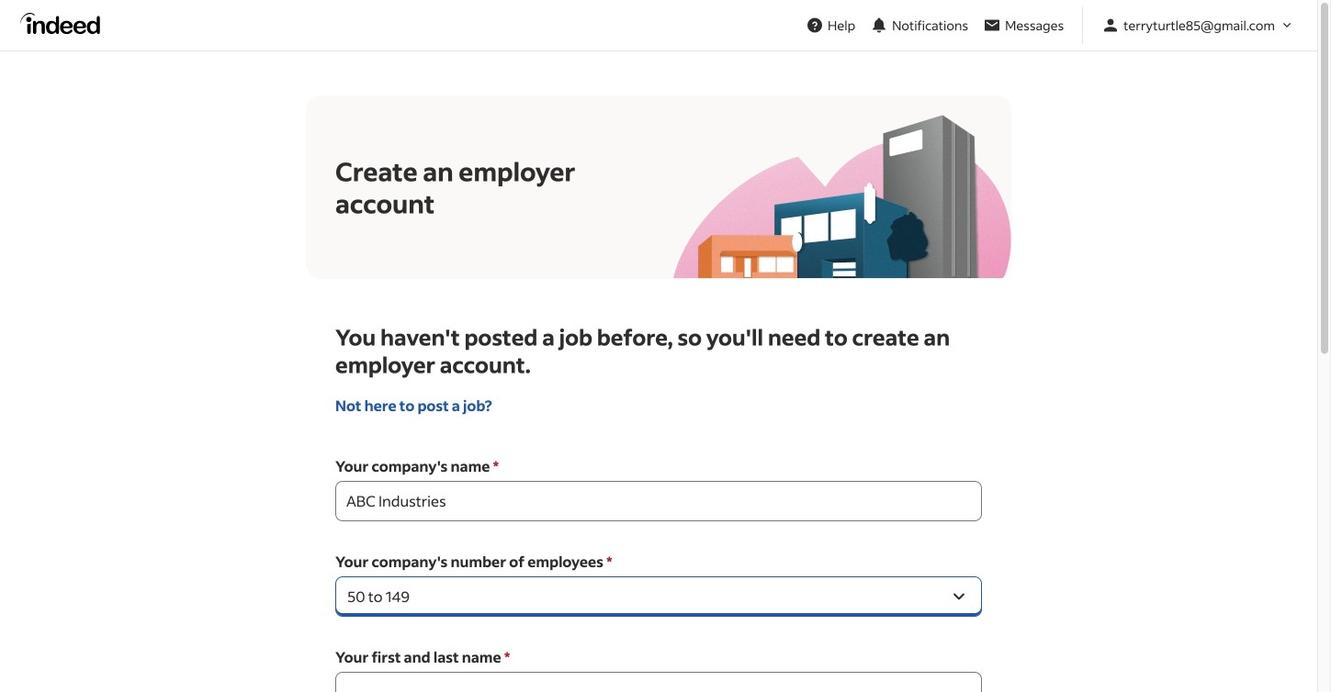 Task type: locate. For each thing, give the bounding box(es) containing it.
None field
[[335, 481, 982, 522]]

Your first and last name field
[[335, 672, 982, 693]]



Task type: vqa. For each thing, say whether or not it's contained in the screenshot.
Indeed Home image
yes



Task type: describe. For each thing, give the bounding box(es) containing it.
indeed home image
[[20, 12, 108, 34]]



